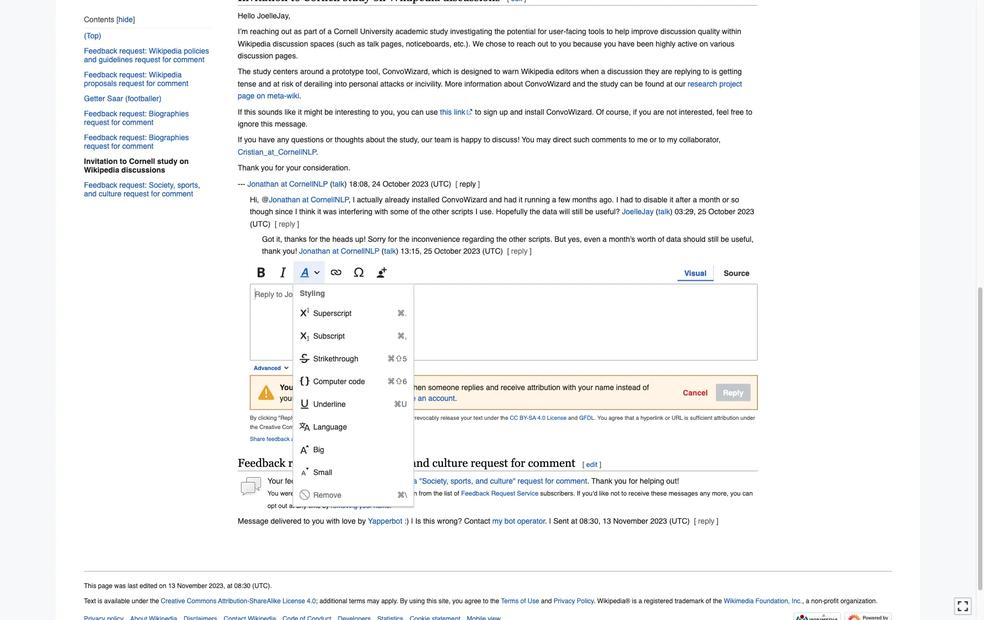 Task type: describe. For each thing, give the bounding box(es) containing it.
you up opt
[[268, 491, 279, 498]]

to down user- at the top right of page
[[551, 39, 557, 48]]

1 horizontal spatial feedback request: society, sports, and culture request for comment
[[238, 457, 576, 470]]

within
[[722, 27, 742, 36]]

reply for reply to ‪jonathan at cornellnlp‬
[[255, 290, 274, 299]]

our inside the study centers around a prototype tool, convowizard, which is designed to warn wikipedia editors when a discussion they are replying to is getting tense and at risk of derailing into personal attacks or incivility. more information about convowizard and the study can be found at our
[[675, 79, 686, 88]]

at right requested
[[361, 477, 368, 486]]

feedback down getter
[[84, 109, 117, 118]]

and right the use
[[541, 598, 552, 606]]

[ down messages
[[694, 517, 696, 526]]

1 had from the left
[[504, 195, 517, 204]]

be inside the study centers around a prototype tool, convowizard, which is designed to warn wikipedia editors when a discussion they are replying to is getting tense and at risk of derailing into personal attacks or incivility. more information about convowizard and the study can be found at our
[[635, 79, 643, 88]]

regarding
[[462, 235, 494, 244]]

(utc) down messages
[[669, 517, 690, 526]]

2 vertical spatial about
[[291, 436, 306, 443]]

2 vertical spatial are
[[296, 383, 307, 392]]

if this sounds like it might be interesting to you, you can use this link
[[238, 107, 466, 116]]

sounds
[[258, 107, 283, 116]]

contact
[[464, 517, 490, 526]]

at left 08:30
[[227, 583, 233, 590]]

(utc) up installed
[[431, 180, 451, 188]]

license.
[[310, 424, 329, 431]]

centers
[[273, 67, 298, 76]]

comment inside feedback request: wikipedia policies and guidelines request for comment
[[173, 55, 205, 64]]

noticeboards,
[[406, 39, 452, 48]]

at up the think at top left
[[302, 195, 309, 204]]

of inside , i actually already installed convowizard and had it running a few months ago. i had to disable it after a month or so though since i think it was interfering with some of the other scripts i use. hopefully the data will still be useful?
[[411, 208, 417, 216]]

for up culture"
[[511, 457, 525, 470]]

] up the thanks
[[297, 220, 299, 228]]

ignore
[[238, 120, 259, 128]]

comment up on a "society, sports, and culture" request for comment . thank you for helping out!
[[528, 457, 576, 470]]

convowizard,
[[382, 67, 430, 76]]

request down getter
[[84, 118, 109, 126]]

feature
[[318, 436, 335, 443]]

you right "reply",
[[300, 415, 309, 422]]

24
[[372, 180, 381, 188]]

at right sent
[[571, 517, 578, 526]]

help
[[615, 27, 630, 36]]

2 horizontal spatial sports,
[[451, 477, 473, 486]]

my inside if you have any questions or thoughts about the study, our team is happy to discuss! you may direct such comments to me or to my collaborator, cristian_at_cornellnlp .
[[667, 136, 677, 144]]

0 vertical spatial by
[[250, 415, 257, 422]]

contents
[[84, 15, 114, 24]]

1 vertical spatial ,
[[802, 598, 804, 606]]

edit link
[[586, 461, 598, 469]]

study,
[[400, 136, 419, 144]]

the left heads
[[320, 235, 330, 244]]

scripts
[[452, 208, 473, 216]]

is left getting at the top of page
[[712, 67, 717, 76]]

other inside , i actually already installed convowizard and had it running a few months ago. i had to disable it after a month or so though since i think it was interfering with some of the other scripts i use. hopefully the data will still be useful?
[[432, 208, 449, 216]]

this right is
[[423, 517, 435, 526]]

this left link at the top of the page
[[440, 107, 452, 116]]

is right text
[[98, 598, 102, 606]]

to inside invitation to cornell study on wikipedia discussions
[[120, 157, 127, 165]]

create
[[395, 394, 416, 403]]

2023 inside ) 03:29, 25 october 2023 (utc)
[[738, 208, 755, 216]]

request up 'service'
[[518, 477, 543, 486]]

(top) link
[[84, 28, 211, 43]]

team
[[435, 136, 451, 144]]

:)
[[405, 517, 409, 526]]

your right removing
[[359, 503, 372, 510]]

terms
[[349, 598, 366, 606]]

of inside got it, thanks for the heads up! sorry for the inconvenience regarding the other scripts. but yes, even a month's worth of data should still be useful, thank you!
[[658, 235, 665, 244]]

and inside , i actually already installed convowizard and had it running a few months ago. i had to disable it after a month or so though since i think it was interfering with some of the other scripts i use. hopefully the data will still be useful?
[[489, 195, 502, 204]]

(footballer)
[[125, 94, 162, 103]]

month's
[[609, 235, 635, 244]]

0 vertical spatial november
[[613, 517, 648, 526]]

source
[[724, 269, 750, 278]]

your
[[268, 477, 283, 486]]

1 vertical spatial 13
[[168, 583, 175, 590]]

0 vertical spatial feedback request: society, sports, and culture request for comment
[[84, 181, 200, 198]]

a left the few
[[552, 195, 556, 204]]

remove
[[313, 491, 342, 500]]

for right the thanks
[[309, 235, 318, 244]]

to left ‪jonathan
[[276, 290, 283, 299]]

0 horizontal spatial may
[[367, 598, 380, 606]]

0 horizontal spatial 4.0
[[307, 598, 316, 606]]

improve
[[632, 27, 659, 36]]

request inside feedback request: wikipedia proposals request for comment
[[119, 79, 144, 87]]

1 - from the left
[[238, 180, 240, 188]]

reply button down since
[[279, 220, 295, 228]]

0 vertical spatial license
[[547, 415, 567, 422]]

2 vertical spatial )
[[396, 247, 399, 256]]

joellejay link
[[622, 208, 654, 216]]

reply button for ) 18:08, 24 october 2023 (utc)
[[460, 180, 476, 188]]

wikipedia®
[[598, 598, 630, 606]]

visual
[[685, 269, 707, 278]]

address,
[[306, 394, 335, 403]]

small button
[[293, 461, 414, 484]]

2023 up installed
[[412, 180, 429, 188]]

0 horizontal spatial culture
[[99, 189, 122, 198]]

by inside footer
[[400, 598, 408, 606]]

feedback down invitation
[[84, 181, 117, 189]]

study inside invitation to cornell study on wikipedia discussions
[[157, 157, 178, 165]]

1 horizontal spatial 13
[[603, 517, 611, 526]]

0 vertical spatial as
[[294, 27, 302, 36]]

0 vertical spatial jonathan
[[248, 180, 279, 188]]

0 horizontal spatial )
[[344, 180, 347, 188]]

2 | from the left
[[549, 517, 551, 526]]

0 horizontal spatial license
[[283, 598, 305, 606]]

on up the invitation
[[403, 477, 411, 486]]

organization.
[[841, 598, 878, 606]]

0 horizontal spatial under
[[132, 598, 148, 606]]

talk down sorry
[[384, 247, 396, 256]]

1 vertical spatial cornellnlp
[[311, 195, 349, 204]]

to left help
[[607, 27, 613, 36]]

your down cristian_at_cornellnlp
[[286, 164, 301, 172]]

1 feedback request: biographies request for comment from the top
[[84, 109, 189, 126]]

around
[[300, 67, 324, 76]]

about inside the study centers around a prototype tool, convowizard, which is designed to warn wikipedia editors when a discussion they are replying to is getting tense and at risk of derailing into personal attacks or incivility. more information about convowizard and the study can be found at our
[[504, 79, 523, 88]]

of left the use
[[521, 598, 526, 606]]

gfdl link
[[579, 415, 595, 422]]

a inside got it, thanks for the heads up! sorry for the inconvenience regarding the other scripts. but yes, even a month's worth of data should still be useful, thank you!
[[603, 235, 607, 244]]

2 vertical spatial any
[[296, 503, 307, 510]]

hyperlink
[[641, 415, 664, 422]]

consideration.
[[303, 164, 350, 172]]

various
[[710, 39, 735, 48]]

0 vertical spatial 4.0
[[538, 415, 546, 422]]

can inside subscribers. if you'd like not to receive these messages any more, you can opt out at any time by
[[743, 491, 753, 498]]

use.
[[480, 208, 494, 216]]

some
[[390, 208, 409, 216]]

or right me
[[650, 136, 657, 144]]

an
[[418, 394, 426, 403]]

a up derailing
[[326, 67, 330, 76]]

or inside , i actually already installed convowizard and had it running a few months ago. i had to disable it after a month or so though since i think it was interfering with some of the other scripts i use. hopefully the data will still be useful?
[[723, 195, 729, 204]]

worth
[[638, 235, 656, 244]]

talk link for got it, thanks for the heads up! sorry for the inconvenience regarding the other scripts. but yes, even a month's worth of data should still be useful, thank you!
[[384, 247, 396, 256]]

1 vertical spatial november
[[177, 583, 207, 590]]

agree right site,
[[465, 598, 481, 606]]

feedback up your
[[238, 457, 286, 470]]

url
[[672, 415, 683, 422]]

will
[[559, 208, 570, 216]]

on inside i'm reaching out as part of a cornell university academic study investigating the potential for user-facing tools to help improve discussion quality within wikipedia discussion spaces (such as talk pages, noticeboards, etc.). we chose to reach out to you because you have been highly active on various discussion pages.
[[700, 39, 708, 48]]

it right the think at top left
[[317, 208, 321, 216]]

0 vertical spatial society,
[[149, 181, 175, 189]]

this up big
[[307, 436, 316, 443]]

for up invitation
[[111, 142, 120, 150]]

jonathan at cornellnlp ( talk ) 13:15, 25 october 2023 (utc) [ reply ]
[[299, 247, 532, 256]]

and left culture"
[[476, 477, 488, 486]]

discussion up active
[[661, 27, 696, 36]]

is inside . you agree that a hyperlink or url is sufficient attribution under the creative commons license.
[[685, 415, 689, 422]]

research project page on meta-wiki link
[[238, 79, 742, 100]]

policies
[[184, 46, 209, 55]]

1 vertical spatial jonathan
[[269, 195, 300, 204]]

"society,
[[419, 477, 449, 486]]

talk down the disable on the top right
[[659, 208, 670, 216]]

commons inside . you agree that a hyperlink or url is sufficient attribution under the creative commons license.
[[282, 424, 308, 431]]

the left terms
[[490, 598, 499, 606]]

saar
[[107, 94, 123, 103]]

convowizard inside , i actually already installed convowizard and had it running a few months ago. i had to disable it after a month or so though since i think it was interfering with some of the other scripts i use. hopefully the data will still be useful?
[[442, 195, 487, 204]]

2 vertical spatial with
[[326, 517, 340, 526]]

Reply to ‪Jonathan at CornellNLP‬ text field
[[251, 285, 757, 360]]

[ up scripts
[[456, 180, 458, 188]]

0 horizontal spatial page
[[98, 583, 113, 590]]

actually
[[357, 195, 383, 204]]

delivered
[[271, 517, 302, 526]]

tools
[[589, 27, 605, 36]]

i left use.
[[476, 208, 478, 216]]

and agree to irrevocably release your text under the cc by-sa 4.0 license and gfdl
[[377, 415, 595, 422]]

are inside to sign up and install convowizard. of course, if you are not interested, feel free to ignore this message.
[[654, 107, 665, 116]]

1 horizontal spatial october
[[434, 247, 461, 256]]

and left gfdl
[[568, 415, 578, 422]]

1 horizontal spatial as
[[357, 39, 365, 48]]

2 biographies from the top
[[149, 133, 189, 142]]

this up ignore
[[244, 107, 256, 116]]

0 vertical spatial october
[[383, 180, 410, 188]]

for inside feedback request: wikipedia policies and guidelines request for comment
[[162, 55, 171, 64]]

0 horizontal spatial thank
[[238, 164, 259, 172]]

2 vertical spatial (
[[382, 247, 384, 256]]

be inside to be notified when someone replies and receive attribution with your name instead of your ip address, you can
[[371, 383, 379, 392]]

feedback for share
[[267, 436, 290, 443]]

so
[[731, 195, 739, 204]]

reply down since
[[279, 220, 295, 228]]

study right the on the left of page
[[253, 67, 271, 76]]

‪jonathan
[[285, 290, 316, 299]]

feedback request: wikipedia proposals request for comment
[[84, 70, 189, 87]]

use
[[528, 598, 539, 606]]

receive inside to be notified when someone replies and receive attribution with your name instead of your ip address, you can
[[501, 383, 525, 392]]

talk inside i'm reaching out as part of a cornell university academic study investigating the potential for user-facing tools to help improve discussion quality within wikipedia discussion spaces (such as talk pages, noticeboards, etc.). we chose to reach out to you because you have been highly active on various discussion pages.
[[367, 39, 379, 48]]

to left me
[[629, 136, 635, 144]]

was inside , i actually already installed convowizard and had it running a few months ago. i had to disable it after a month or so though since i think it was interfering with some of the other scripts i use. hopefully the data will still be useful?
[[323, 208, 337, 216]]

text is available under the creative commons attribution-sharealike license 4.0 ; additional terms may apply.  by using this site, you agree to the terms of use and privacy policy . wikipedia® is a registered trademark of the wikimedia foundation, inc. , a non-profit organization.
[[84, 598, 878, 606]]

1 vertical spatial 25
[[424, 247, 432, 256]]

study inside i'm reaching out as part of a cornell university academic study investigating the potential for user-facing tools to help improve discussion quality within wikipedia discussion spaces (such as talk pages, noticeboards, etc.). we chose to reach out to you because you have been highly active on various discussion pages.
[[430, 27, 448, 36]]

advanced button
[[250, 361, 294, 376]]

me
[[637, 136, 648, 144]]

user-
[[549, 27, 566, 36]]

for down discussions
[[151, 189, 160, 198]]

apply.
[[381, 598, 398, 606]]

requested
[[326, 477, 359, 486]]

or left thoughts at top
[[326, 136, 333, 144]]

getter saar (footballer) link
[[84, 91, 211, 106]]

cornell inside i'm reaching out as part of a cornell university academic study investigating the potential for user-facing tools to help improve discussion quality within wikipedia discussion spaces (such as talk pages, noticeboards, etc.). we chose to reach out to you because you have been highly active on various discussion pages.
[[334, 27, 358, 36]]

other inside got it, thanks for the heads up! sorry for the inconvenience regarding the other scripts. but yes, even a month's worth of data should still be useful, thank you!
[[509, 235, 526, 244]]

the down edited
[[150, 598, 159, 606]]

. up you'd
[[587, 477, 590, 486]]

wikipedia inside feedback request: wikipedia policies and guidelines request for comment
[[149, 46, 182, 55]]

jonathan at cornellnlp link for at
[[299, 247, 380, 256]]

to right happy
[[484, 136, 490, 144]]

replies
[[462, 383, 484, 392]]

or inside . you agree that a hyperlink or url is sufficient attribution under the creative commons license.
[[665, 415, 670, 422]]

0 horizontal spatial not
[[309, 383, 321, 392]]

powered by mediawiki image
[[845, 613, 892, 621]]

about inside if you have any questions or thoughts about the study, our team is happy to discuss! you may direct such comments to me or to my collaborator, cristian_at_cornellnlp .
[[366, 136, 385, 144]]

2 horizontal spatial any
[[700, 491, 711, 498]]

these
[[651, 491, 667, 498]]

a left non-
[[806, 598, 810, 606]]

your feedback is requested  at
[[268, 477, 370, 486]]

i up interfering
[[353, 195, 355, 204]]

create an account link
[[395, 394, 455, 403]]

the inside the study centers around a prototype tool, convowizard, which is designed to warn wikipedia editors when a discussion they are replying to is getting tense and at risk of derailing into personal attacks or incivility. more information about convowizard and the study can be found at our
[[588, 79, 598, 88]]

course,
[[606, 107, 631, 116]]

request up invitation
[[84, 142, 109, 150]]

feedback request: wikipedia policies and guidelines request for comment
[[84, 46, 209, 64]]

like for not
[[599, 491, 609, 498]]

3 - from the left
[[243, 180, 245, 188]]

a left registered
[[639, 598, 642, 606]]

of inside to be notified when someone replies and receive attribution with your name instead of your ip address, you can
[[643, 383, 649, 392]]

you inside . you agree that a hyperlink or url is sufficient attribution under the creative commons license.
[[598, 415, 607, 422]]

agree down ⌘u in the left bottom of the page
[[389, 415, 404, 422]]

of
[[596, 107, 604, 116]]

[ left edit on the right bottom of page
[[583, 461, 585, 469]]

you down user- at the top right of page
[[559, 39, 571, 48]]

convowizard.
[[546, 107, 594, 116]]

to inside , i actually already installed convowizard and had it running a few months ago. i had to disable it after a month or so though since i think it was interfering with some of the other scripts i use. hopefully the data will still be useful?
[[635, 195, 642, 204]]

you down cristian_at_cornellnlp
[[261, 164, 273, 172]]

to up the language
[[327, 415, 332, 422]]

part
[[304, 27, 317, 36]]

convowizard inside the study centers around a prototype tool, convowizard, which is designed to warn wikipedia editors when a discussion they are replying to is getting tense and at risk of derailing into personal attacks or incivility. more information about convowizard and the study can be found at our
[[525, 79, 571, 88]]

sa
[[529, 415, 536, 422]]

hopefully
[[496, 208, 528, 216]]

for left helping
[[629, 477, 638, 486]]

this inside to sign up and install convowizard. of course, if you are not interested, feel free to ignore this message.
[[261, 120, 273, 128]]

are inside the study centers around a prototype tool, convowizard, which is designed to warn wikipedia editors when a discussion they are replying to is getting tense and at risk of derailing into personal attacks or incivility. more information about convowizard and the study can be found at our
[[662, 67, 673, 76]]

interested,
[[679, 107, 715, 116]]

agree up license.
[[311, 415, 325, 422]]

0 horizontal spatial my
[[493, 517, 503, 526]]

service
[[517, 491, 539, 498]]

1 | from the left
[[411, 517, 413, 526]]

message.
[[275, 120, 308, 128]]

you,
[[381, 107, 395, 116]]

1 vertical spatial talk link
[[659, 208, 670, 216]]

a inside . you agree that a hyperlink or url is sufficient attribution under the creative commons license.
[[636, 415, 639, 422]]

it left the 'after'
[[670, 195, 674, 204]]

attribution inside . you agree that a hyperlink or url is sufficient attribution under the creative commons license.
[[714, 415, 739, 422]]

to left sign
[[475, 107, 482, 116]]

for right sorry
[[388, 235, 397, 244]]

bold ⌘b image
[[256, 261, 267, 284]]

have inside if you have any questions or thoughts about the study, our team is happy to discuss! you may direct such comments to me or to my collaborator, cristian_at_cornellnlp .
[[259, 136, 275, 144]]

. right the meta-
[[299, 92, 302, 100]]

. inside if you have any questions or thoughts about the study, our team is happy to discuss! you may direct such comments to me or to my collaborator, cristian_at_cornellnlp .
[[317, 148, 318, 156]]

months
[[573, 195, 597, 204]]

] down the 'more,' at the right bottom
[[717, 517, 719, 526]]

installed
[[412, 195, 440, 204]]

sharealike
[[249, 598, 281, 606]]

--- jonathan at cornellnlp ( talk ) 18:08, 24 october 2023 (utc) [ reply ]
[[238, 180, 480, 188]]

pages.
[[275, 51, 298, 60]]

request up on a "society, sports, and culture" request for comment link
[[471, 457, 508, 470]]

2023 down regarding at the top of the page
[[464, 247, 480, 256]]

to down ⌘u in the left bottom of the page
[[405, 415, 410, 422]]

wikipedia inside feedback request: wikipedia proposals request for comment
[[149, 70, 182, 79]]

you'd
[[582, 491, 598, 498]]

can inside the study centers around a prototype tool, convowizard, which is designed to warn wikipedia editors when a discussion they are replying to is getting tense and at risk of derailing into personal attacks or incivility. more information about convowizard and the study can be found at our
[[621, 79, 633, 88]]

2 vertical spatial jonathan
[[299, 247, 330, 256]]

1 vertical spatial by
[[358, 517, 366, 526]]

0 vertical spatial (
[[330, 180, 333, 188]]

study up the of
[[600, 79, 618, 88]]

] right edit on the right bottom of page
[[600, 461, 602, 469]]

to up research
[[703, 67, 710, 76]]

is up more
[[454, 67, 459, 76]]

privacy
[[554, 598, 575, 606]]

hide button
[[116, 15, 135, 24]]

etc.).
[[454, 39, 471, 48]]

by-
[[520, 415, 529, 422]]

2023 down these
[[651, 517, 667, 526]]

be right might
[[325, 107, 333, 116]]

it left might
[[298, 107, 302, 116]]

strikethrough
[[313, 354, 358, 363]]

1 vertical spatial (
[[656, 208, 659, 216]]

page inside research project page on meta-wiki
[[238, 92, 255, 100]]

1 vertical spatial thank
[[592, 477, 613, 486]]

at left risk
[[273, 79, 280, 88]]

1 horizontal spatial society,
[[332, 457, 371, 470]]

highly
[[656, 39, 676, 48]]

tense
[[238, 79, 256, 88]]

. up yapperbot link at left
[[390, 503, 392, 510]]

2 vertical spatial cornellnlp
[[341, 247, 380, 256]]

you inside if you have any questions or thoughts about the study, our team is happy to discuss! you may direct such comments to me or to my collaborator, cristian_at_cornellnlp .
[[522, 136, 535, 144]]

. down someone
[[455, 394, 457, 403]]



Task type: vqa. For each thing, say whether or not it's contained in the screenshot.
the bottommost the selling
no



Task type: locate. For each thing, give the bounding box(es) containing it.
cornell up feedback request: society, sports, and culture request for comment link
[[129, 157, 155, 165]]

1 horizontal spatial license
[[547, 415, 567, 422]]

you inside to sign up and install convowizard. of course, if you are not interested, feel free to ignore this message.
[[639, 107, 651, 116]]

2 vertical spatial not
[[611, 491, 620, 498]]

a inside i'm reaching out as part of a cornell university academic study investigating the potential for user-facing tools to help improve discussion quality within wikipedia discussion spaces (such as talk pages, noticeboards, etc.). we chose to reach out to you because you have been highly active on various discussion pages.
[[328, 27, 332, 36]]

and inside feedback request: society, sports, and culture request for comment
[[84, 189, 97, 198]]

creative down clicking on the left bottom of the page
[[259, 424, 281, 431]]

derailing
[[304, 79, 333, 88]]

your left text
[[461, 415, 472, 422]]

install
[[525, 107, 544, 116]]

(such
[[336, 39, 355, 48]]

direct
[[553, 136, 572, 144]]

1 horizontal spatial by
[[358, 517, 366, 526]]

link ⌘k image
[[331, 261, 342, 284]]

subscribers.
[[540, 491, 575, 498]]

1 horizontal spatial by
[[400, 598, 408, 606]]

can right the 'more,' at the right bottom
[[743, 491, 753, 498]]

0 vertical spatial was
[[323, 208, 337, 216]]

for down cristian_at_cornellnlp
[[275, 164, 284, 172]]

still
[[572, 208, 583, 216], [708, 235, 719, 244]]

wikipedia
[[238, 39, 271, 48], [149, 46, 182, 55], [521, 67, 554, 76], [149, 70, 182, 79], [84, 165, 119, 174]]

1 vertical spatial society,
[[332, 457, 371, 470]]

edit
[[586, 461, 598, 469]]

of inside the study centers around a prototype tool, convowizard, which is designed to warn wikipedia editors when a discussion they are replying to is getting tense and at risk of derailing into personal attacks or incivility. more information about convowizard and the study can be found at our
[[296, 79, 302, 88]]

jonathan down the thanks
[[299, 247, 330, 256]]

with inside , i actually already installed convowizard and had it running a few months ago. i had to disable it after a month or so though since i think it was interfering with some of the other scripts i use. hopefully the data will still be useful?
[[375, 208, 388, 216]]

1 vertical spatial any
[[700, 491, 711, 498]]

0 horizontal spatial when
[[408, 383, 426, 392]]

1 vertical spatial feedback request: society, sports, and culture request for comment
[[238, 457, 576, 470]]

0 horizontal spatial commons
[[187, 598, 217, 606]]

available
[[104, 598, 130, 606]]

(utc) inside ) 03:29, 25 october 2023 (utc)
[[250, 220, 271, 228]]

, left non-
[[802, 598, 804, 606]]

talk down the university
[[367, 39, 379, 48]]

research
[[688, 79, 718, 88]]

0 vertical spatial by
[[322, 503, 329, 510]]

discussion left the they
[[608, 67, 643, 76]]

. inside . you agree that a hyperlink or url is sufficient attribution under the creative commons license.
[[595, 415, 596, 422]]

0 vertical spatial convowizard
[[525, 79, 571, 88]]

2 - from the left
[[240, 180, 243, 188]]

you inside subscribers. if you'd like not to receive these messages any more, you can opt out at any time by
[[731, 491, 741, 498]]

i'm reaching out as part of a cornell university academic study investigating the potential for user-facing tools to help improve discussion quality within wikipedia discussion spaces (such as talk pages, noticeboards, etc.). we chose to reach out to you because you have been highly active on various discussion pages.
[[238, 27, 742, 60]]

2 feedback request: biographies request for comment from the top
[[84, 133, 189, 150]]

you down 'logged'
[[337, 394, 349, 403]]

month
[[699, 195, 721, 204]]

the left 'wikimedia'
[[713, 598, 722, 606]]

the left cc at right bottom
[[501, 415, 508, 422]]

agree inside . you agree that a hyperlink or url is sufficient attribution under the creative commons license.
[[609, 415, 623, 422]]

, inside , i actually already installed convowizard and had it running a few months ago. i had to disable it after a month or so though since i think it was interfering with some of the other scripts i use. hopefully the data will still be useful?
[[349, 195, 351, 204]]

small
[[313, 468, 332, 477]]

talk
[[367, 39, 379, 48], [333, 180, 344, 188], [659, 208, 670, 216], [384, 247, 396, 256]]

create an account .
[[395, 394, 457, 403]]

1 vertical spatial may
[[367, 598, 380, 606]]

our left team
[[422, 136, 433, 144]]

wikipedia inside the study centers around a prototype tool, convowizard, which is designed to warn wikipedia editors when a discussion they are replying to is getting tense and at risk of derailing into personal attacks or incivility. more information about convowizard and the study can be found at our
[[521, 67, 554, 76]]

can inside to be notified when someone replies and receive attribution with your name instead of your ip address, you can
[[351, 394, 364, 403]]

1 feedback request: biographies request for comment link from the top
[[84, 106, 211, 130]]

any left 'time' at the bottom of the page
[[296, 503, 307, 510]]

be inside , i actually already installed convowizard and had it running a few months ago. i had to disable it after a month or so though since i think it was interfering with some of the other scripts i use. hopefully the data will still be useful?
[[585, 208, 594, 216]]

talk link down sorry
[[384, 247, 396, 256]]

comments
[[592, 136, 627, 144]]

feedback inside feedback request: wikipedia policies and guidelines request for comment
[[84, 46, 117, 55]]

someone
[[428, 383, 460, 392]]

1 vertical spatial not
[[309, 383, 321, 392]]

jonathan
[[248, 180, 279, 188], [269, 195, 300, 204], [299, 247, 330, 256]]

advanced
[[254, 365, 281, 372]]

on inside research project page on meta-wiki
[[257, 92, 265, 100]]

1 vertical spatial attribution
[[714, 415, 739, 422]]

be
[[635, 79, 643, 88], [325, 107, 333, 116], [585, 208, 594, 216], [721, 235, 729, 244], [371, 383, 379, 392]]

2 horizontal spatial october
[[709, 208, 736, 216]]

0 horizontal spatial had
[[504, 195, 517, 204]]

1 horizontal spatial our
[[422, 136, 433, 144]]

not inside to sign up and install convowizard. of course, if you are not interested, feel free to ignore this message.
[[667, 107, 677, 116]]

0 horizontal spatial convowizard
[[442, 195, 487, 204]]

0 horizontal spatial name
[[374, 503, 390, 510]]

active
[[678, 39, 698, 48]]

wikimedia foundation image
[[794, 613, 841, 621]]

name inside to be notified when someone replies and receive attribution with your name instead of your ip address, you can
[[595, 383, 614, 392]]

this link link
[[440, 107, 473, 116]]

1 horizontal spatial with
[[375, 208, 388, 216]]

the inside . you agree that a hyperlink or url is sufficient attribution under the creative commons license.
[[250, 424, 258, 431]]

of inside i'm reaching out as part of a cornell university academic study investigating the potential for user-facing tools to help improve discussion quality within wikipedia discussion spaces (such as talk pages, noticeboards, etc.). we chose to reach out to you because you have been highly active on various discussion pages.
[[319, 27, 326, 36]]

discussion up the pages.
[[273, 39, 308, 48]]

1 vertical spatial as
[[357, 39, 365, 48]]

) inside ) 03:29, 25 october 2023 (utc)
[[670, 208, 673, 216]]

switch editor tab list
[[678, 261, 758, 284]]

1 vertical spatial other
[[509, 235, 526, 244]]

feedback request service link
[[461, 491, 539, 498]]

0 vertical spatial any
[[277, 136, 289, 144]]

of right instead
[[643, 383, 649, 392]]

to right you'd
[[622, 491, 627, 498]]

attribution
[[527, 383, 561, 392], [714, 415, 739, 422]]

reply inside button
[[723, 389, 744, 397]]

attribution inside to be notified when someone replies and receive attribution with your name instead of your ip address, you can
[[527, 383, 561, 392]]

big
[[313, 446, 324, 454]]

1 vertical spatial jonathan at cornellnlp link
[[269, 195, 349, 204]]

and up the meta-
[[259, 79, 271, 88]]

reply button for ) 13:15, 25 october 2023 (utc)
[[511, 247, 528, 256]]

0 horizontal spatial society,
[[149, 181, 175, 189]]

even
[[584, 235, 601, 244]]

to inside subscribers. if you'd like not to receive these messages any more, you can opt out at any time by
[[622, 491, 627, 498]]

0 vertical spatial )
[[344, 180, 347, 188]]

0 vertical spatial 13
[[603, 517, 611, 526]]

25 inside ) 03:29, 25 october 2023 (utc)
[[698, 208, 707, 216]]

1 biographies from the top
[[149, 109, 189, 118]]

you down advanced button
[[280, 383, 294, 392]]

0 horizontal spatial 25
[[424, 247, 432, 256]]

for inside i'm reaching out as part of a cornell university academic study investigating the potential for user-facing tools to help improve discussion quality within wikipedia discussion spaces (such as talk pages, noticeboards, etc.). we chose to reach out to you because you have been highly active on various discussion pages.
[[538, 27, 547, 36]]

to left "warn"
[[494, 67, 501, 76]]

creative inside . you agree that a hyperlink or url is sufficient attribution under the creative commons license.
[[259, 424, 281, 431]]

randomly
[[296, 491, 323, 498]]

a right the 'after'
[[693, 195, 697, 204]]

0 vertical spatial sports,
[[177, 181, 200, 189]]

comment inside feedback request: society, sports, and culture request for comment
[[162, 189, 193, 198]]

data inside , i actually already installed convowizard and had it running a few months ago. i had to disable it after a month or so though since i think it was interfering with some of the other scripts i use. hopefully the data will still be useful?
[[543, 208, 557, 216]]

1 horizontal spatial under
[[484, 415, 499, 422]]

account
[[428, 394, 455, 403]]

the inside if you have any questions or thoughts about the study, our team is happy to discuss! you may direct such comments to me or to my collaborator, cristian_at_cornellnlp .
[[387, 136, 398, 144]]

receive inside subscribers. if you'd like not to receive these messages any more, you can opt out at any time by
[[629, 491, 650, 498]]

special character image
[[353, 261, 364, 284]]

or inside the study centers around a prototype tool, convowizard, which is designed to warn wikipedia editors when a discussion they are replying to is getting tense and at risk of derailing into personal attacks or incivility. more information about convowizard and the study can be found at our
[[406, 79, 413, 88]]

to down 'time' at the bottom of the page
[[304, 517, 310, 526]]

( down the consideration. on the left top
[[330, 180, 333, 188]]

our inside if you have any questions or thoughts about the study, our team is happy to discuss! you may direct such comments to me or to my collaborator, cristian_at_cornellnlp .
[[422, 136, 433, 144]]

at inside subscribers. if you'd like not to receive these messages any more, you can opt out at any time by
[[289, 503, 295, 510]]

still inside , i actually already installed convowizard and had it running a few months ago. i had to disable it after a month or so though since i think it was interfering with some of the other scripts i use. hopefully the data will still be useful?
[[572, 208, 583, 216]]

on right edited
[[159, 583, 166, 590]]

reply down the 'more,' at the right bottom
[[698, 517, 715, 526]]

you right you,
[[397, 107, 409, 116]]

to inside footer
[[483, 598, 489, 606]]

cornell inside invitation to cornell study on wikipedia discussions
[[129, 157, 155, 165]]

0 vertical spatial still
[[572, 208, 583, 216]]

visual tab
[[678, 265, 714, 282]]

1 vertical spatial cornell
[[129, 157, 155, 165]]

cancel button
[[679, 384, 712, 402]]

if for if you have any questions or thoughts about the study, our team is happy to discuss! you may direct such comments to me or to my collaborator, cristian_at_cornellnlp .
[[238, 136, 242, 144]]

still right will
[[572, 208, 583, 216]]

]
[[478, 180, 480, 188], [297, 220, 299, 228], [530, 247, 532, 256], [600, 461, 602, 469], [717, 517, 719, 526]]

with up cc by-sa 4.0 license link
[[563, 383, 576, 392]]

under inside . you agree that a hyperlink or url is sufficient attribution under the creative commons license.
[[741, 415, 755, 422]]

subscript
[[313, 332, 345, 340]]

1 horizontal spatial culture
[[432, 457, 468, 470]]

invitation
[[392, 491, 417, 498]]

request: up invitation to cornell study on wikipedia discussions
[[119, 133, 147, 142]]

0 horizontal spatial talk link
[[333, 180, 344, 188]]

discussion inside the study centers around a prototype tool, convowizard, which is designed to warn wikipedia editors when a discussion they are replying to is getting tense and at risk of derailing into personal attacks or incivility. more information about convowizard and the study can be found at our
[[608, 67, 643, 76]]

comment down invitation to cornell study on wikipedia discussions link on the left of the page
[[162, 189, 193, 198]]

wikipedia down (top) link
[[149, 46, 182, 55]]

jonathan at cornellnlp link for -
[[248, 180, 328, 188]]

0 horizontal spatial feedback request: society, sports, and culture request for comment
[[84, 181, 200, 198]]

0 vertical spatial data
[[543, 208, 557, 216]]

0 vertical spatial other
[[432, 208, 449, 216]]

0 horizontal spatial creative
[[161, 598, 185, 606]]

be inside got it, thanks for the heads up! sorry for the inconvenience regarding the other scripts. but yes, even a month's worth of data should still be useful, thank you!
[[721, 235, 729, 244]]

if
[[633, 107, 637, 116]]

footer containing this page was last edited on 13 november 2023, at 08:30
[[84, 572, 892, 621]]

and down notified
[[378, 415, 388, 422]]

1 vertical spatial culture
[[432, 457, 468, 470]]

talk link for ---
[[333, 180, 344, 188]]

if for if this sounds like it might be interesting to you, you can use this link
[[238, 107, 242, 116]]

our down replying
[[675, 79, 686, 88]]

your left ip
[[280, 394, 295, 403]]

1 vertical spatial was
[[114, 583, 126, 590]]

feedback down the guidelines
[[84, 70, 117, 79]]

1 horizontal spatial was
[[323, 208, 337, 216]]

0 vertical spatial attribution
[[527, 383, 561, 392]]

and inside feedback request: wikipedia policies and guidelines request for comment
[[84, 55, 97, 64]]

on inside invitation to cornell study on wikipedia discussions
[[180, 157, 189, 165]]

in.
[[350, 383, 359, 392]]

cornellnlp up hi, @ jonathan at cornellnlp
[[289, 180, 328, 188]]

the down ) 03:29, 25 october 2023 (utc) at the top of page
[[497, 235, 507, 244]]

18:08,
[[349, 180, 370, 188]]

i right ago. on the top right of page
[[616, 195, 618, 204]]

italic ⌘i image
[[278, 261, 288, 284]]

) left 18:08,
[[344, 180, 347, 188]]

1 horizontal spatial other
[[509, 235, 526, 244]]

1 horizontal spatial page
[[238, 92, 255, 100]]

1 vertical spatial my
[[493, 517, 503, 526]]

trademark
[[675, 598, 704, 606]]

been
[[637, 39, 654, 48]]

it up "hopefully"
[[519, 195, 523, 204]]

with inside to be notified when someone replies and receive attribution with your name instead of your ip address, you can
[[563, 383, 576, 392]]

agree
[[311, 415, 325, 422], [389, 415, 404, 422], [609, 415, 623, 422], [465, 598, 481, 606]]

1 horizontal spatial ,
[[802, 598, 804, 606]]

not
[[667, 107, 677, 116], [309, 383, 321, 392], [611, 491, 620, 498]]

0 vertical spatial have
[[618, 39, 635, 48]]

1 vertical spatial by
[[400, 598, 408, 606]]

like for it
[[285, 107, 296, 116]]

talk link down the disable on the top right
[[659, 208, 670, 216]]

comment inside feedback request: wikipedia proposals request for comment
[[157, 79, 189, 87]]

you!
[[283, 247, 297, 256]]

1 vertical spatial sports,
[[374, 457, 408, 470]]

data left should on the right top of page
[[667, 235, 681, 244]]

2 horizontal spatial receive
[[629, 491, 650, 498]]

you inside to be notified when someone replies and receive attribution with your name instead of your ip address, you can
[[337, 394, 349, 403]]

few
[[559, 195, 570, 204]]

if up ignore
[[238, 107, 242, 116]]

you
[[522, 136, 535, 144], [280, 383, 294, 392], [598, 415, 607, 422], [268, 491, 279, 498]]

meta-
[[267, 92, 287, 100]]

2 vertical spatial our
[[333, 415, 342, 422]]

0 vertical spatial reply
[[255, 290, 274, 299]]

request: down (footballer)
[[119, 109, 147, 118]]

hello joellejay,
[[238, 11, 290, 20]]

2023
[[412, 180, 429, 188], [738, 208, 755, 216], [464, 247, 480, 256], [651, 517, 667, 526]]

if down ignore
[[238, 136, 242, 144]]

to left terms
[[483, 598, 489, 606]]

0 horizontal spatial ,
[[349, 195, 351, 204]]

-
[[238, 180, 240, 188], [240, 180, 243, 188], [243, 180, 245, 188]]

] down scripts.
[[530, 247, 532, 256]]

4.0 right sa
[[538, 415, 546, 422]]

0 vertical spatial feedback request: biographies request for comment
[[84, 109, 189, 126]]

fullscreen image
[[958, 602, 969, 612]]

be down months
[[585, 208, 594, 216]]

0 vertical spatial commons
[[282, 424, 308, 431]]

request down discussions
[[124, 189, 149, 198]]

0 vertical spatial like
[[285, 107, 296, 116]]

running
[[525, 195, 550, 204]]

and up "society, in the bottom of the page
[[411, 457, 430, 470]]

1 vertical spatial commons
[[187, 598, 217, 606]]

last
[[128, 583, 138, 590]]

by inside subscribers. if you'd like not to receive these messages any more, you can opt out at any time by
[[322, 503, 329, 510]]

data inside got it, thanks for the heads up! sorry for the inconvenience regarding the other scripts. but yes, even a month's worth of data should still be useful, thank you!
[[667, 235, 681, 244]]

1 vertical spatial still
[[708, 235, 719, 244]]

request inside feedback request: wikipedia policies and guidelines request for comment
[[135, 55, 160, 64]]

2 had from the left
[[621, 195, 633, 204]]

gfdl
[[579, 415, 595, 422]]

1 vertical spatial with
[[563, 383, 576, 392]]

for inside feedback request: wikipedia proposals request for comment
[[146, 79, 155, 87]]

2023,
[[209, 583, 225, 590]]

feedback request: society, sports, and culture request for comment
[[84, 181, 200, 198], [238, 457, 576, 470]]

hide
[[119, 15, 133, 24]]

when
[[581, 67, 599, 76], [408, 383, 426, 392]]

for up subscribers.
[[545, 477, 554, 486]]

at right found
[[666, 79, 673, 88]]

under down reply button
[[741, 415, 755, 422]]

0 horizontal spatial was
[[114, 583, 126, 590]]

university
[[360, 27, 393, 36]]

footer
[[84, 572, 892, 621]]

request:
[[119, 46, 147, 55], [119, 70, 147, 79], [119, 109, 147, 118], [119, 133, 147, 142], [119, 181, 147, 189], [288, 457, 329, 470]]

as
[[294, 27, 302, 36], [357, 39, 365, 48]]

feedback down the (top)
[[84, 46, 117, 55]]

if inside subscribers. if you'd like not to receive these messages any more, you can opt out at any time by
[[577, 491, 581, 498]]

is right team
[[454, 136, 459, 144]]

opt
[[268, 503, 277, 510]]

discussions
[[121, 165, 165, 174]]

0 horizontal spatial (
[[330, 180, 333, 188]]

when inside the study centers around a prototype tool, convowizard, which is designed to warn wikipedia editors when a discussion they are replying to is getting tense and at risk of derailing into personal attacks or incivility. more information about convowizard and the study can be found at our
[[581, 67, 599, 76]]

0 horizontal spatial our
[[333, 415, 342, 422]]

] up , i actually already installed convowizard and had it running a few months ago. i had to disable it after a month or so though since i think it was interfering with some of the other scripts i use. hopefully the data will still be useful?
[[478, 180, 480, 188]]

clicking
[[258, 415, 277, 422]]

1 vertical spatial convowizard
[[442, 195, 487, 204]]

you right discuss!
[[522, 136, 535, 144]]

0 vertical spatial culture
[[99, 189, 122, 198]]

sufficient
[[690, 415, 713, 422]]

name up yapperbot link at left
[[374, 503, 390, 510]]

still inside got it, thanks for the heads up! sorry for the inconvenience regarding the other scripts. but yes, even a month's worth of data should still be useful, thank you!
[[708, 235, 719, 244]]

1 vertical spatial license
[[283, 598, 305, 606]]

when inside to be notified when someone replies and receive attribution with your name instead of your ip address, you can
[[408, 383, 426, 392]]

1 vertical spatial creative
[[161, 598, 185, 606]]

yes,
[[568, 235, 582, 244]]

such
[[574, 136, 590, 144]]

1 horizontal spatial )
[[396, 247, 399, 256]]

into
[[335, 79, 347, 88]]

mention a user image
[[376, 261, 387, 284]]

thank up hi,
[[238, 164, 259, 172]]

wikipedia inside invitation to cornell study on wikipedia discussions
[[84, 165, 119, 174]]

feedback up randomly
[[285, 477, 316, 486]]

cornell
[[334, 27, 358, 36], [129, 157, 155, 165]]

your up gfdl
[[578, 383, 593, 392]]

my bot operator link
[[493, 517, 545, 526]]

are right the they
[[662, 67, 673, 76]]

0 vertical spatial thank
[[238, 164, 259, 172]]

@
[[261, 195, 269, 204]]

0 horizontal spatial like
[[285, 107, 296, 116]]

october inside ) 03:29, 25 october 2023 (utc)
[[709, 208, 736, 216]]

reply for reply
[[723, 389, 744, 397]]

a up spaces
[[328, 27, 332, 36]]

0 vertical spatial ,
[[349, 195, 351, 204]]

biographies down getter saar (footballer) link
[[149, 109, 189, 118]]

1 vertical spatial are
[[654, 107, 665, 116]]

like inside subscribers. if you'd like not to receive these messages any more, you can opt out at any time by
[[599, 491, 609, 498]]

comment up getter saar (footballer) link
[[157, 79, 189, 87]]

have inside i'm reaching out as part of a cornell university academic study investigating the potential for user-facing tools to help improve discussion quality within wikipedia discussion spaces (such as talk pages, noticeboards, etc.). we chose to reach out to you because you have been highly active on various discussion pages.
[[618, 39, 635, 48]]

sports, inside feedback request: society, sports, and culture request for comment
[[177, 181, 200, 189]]

designed
[[461, 67, 492, 76]]

any inside if you have any questions or thoughts about the study, our team is happy to discuss! you may direct such comments to me or to my collaborator, cristian_at_cornellnlp .
[[277, 136, 289, 144]]

license left ;
[[283, 598, 305, 606]]

to be notified when someone replies and receive attribution with your name instead of your ip address, you can
[[280, 383, 649, 403]]

1 horizontal spatial cornell
[[334, 27, 358, 36]]

1 horizontal spatial attribution
[[714, 415, 739, 422]]

[ down ) 03:29, 25 october 2023 (utc) at the top of page
[[507, 247, 509, 256]]

discussion up the on the left of page
[[238, 51, 273, 60]]

you inside if you have any questions or thoughts about the study, our team is happy to discuss! you may direct such comments to me or to my collaborator, cristian_at_cornellnlp .
[[244, 136, 256, 144]]

1 horizontal spatial thank
[[592, 477, 613, 486]]

feedback for your
[[285, 477, 316, 486]]

2 vertical spatial sports,
[[451, 477, 473, 486]]

1 horizontal spatial creative
[[259, 424, 281, 431]]

0 horizontal spatial october
[[383, 180, 410, 188]]

reply button for . | sent at  08:30, 13 november 2023 (utc)
[[698, 517, 715, 526]]

0 vertical spatial out
[[281, 27, 292, 36]]

by left using
[[400, 598, 408, 606]]

request: inside feedback request: wikipedia proposals request for comment
[[119, 70, 147, 79]]

useful?
[[596, 208, 620, 216]]

data left will
[[543, 208, 557, 216]]

, i actually already installed convowizard and had it running a few months ago. i had to disable it after a month or so though since i think it was interfering with some of the other scripts i use. hopefully the data will still be useful?
[[250, 195, 739, 216]]

removing
[[331, 503, 358, 510]]

creative down this page was last edited on 13 november 2023, at 08:30 (utc) .
[[161, 598, 185, 606]]

had up "joellejay" link
[[621, 195, 633, 204]]

and right up
[[510, 107, 523, 116]]

cornellnlp‬
[[327, 290, 365, 299]]

the inside i'm reaching out as part of a cornell university academic study investigating the potential for user-facing tools to help improve discussion quality within wikipedia discussion spaces (such as talk pages, noticeboards, etc.). we chose to reach out to you because you have been highly active on various discussion pages.
[[495, 27, 505, 36]]

wikipedia left discussions
[[84, 165, 119, 174]]

0 vertical spatial my
[[667, 136, 677, 144]]

on down quality
[[700, 39, 708, 48]]

1 vertical spatial about
[[366, 136, 385, 144]]

2 feedback request: biographies request for comment link from the top
[[84, 130, 211, 153]]

wikipedia inside i'm reaching out as part of a cornell university academic study investigating the potential for user-facing tools to help improve discussion quality within wikipedia discussion spaces (such as talk pages, noticeboards, etc.). we chose to reach out to you because you have been highly active on various discussion pages.
[[238, 39, 271, 48]]

is
[[415, 517, 421, 526]]

1 vertical spatial our
[[422, 136, 433, 144]]

| right the :)
[[411, 517, 413, 526]]

when right the editors
[[581, 67, 599, 76]]

guidelines
[[99, 55, 133, 64]]

and
[[84, 55, 97, 64], [259, 79, 271, 88], [573, 79, 586, 88], [510, 107, 523, 116], [84, 189, 97, 198], [489, 195, 502, 204], [486, 383, 499, 392], [378, 415, 388, 422], [568, 415, 578, 422], [411, 457, 430, 470], [476, 477, 488, 486], [541, 598, 552, 606]]

using
[[409, 598, 425, 606]]

attribution-
[[218, 598, 249, 606]]

may inside if you have any questions or thoughts about the study, our team is happy to discuss! you may direct such comments to me or to my collaborator, cristian_at_cornellnlp .
[[537, 136, 551, 144]]

if you have any questions or thoughts about the study, our team is happy to discuss! you may direct such comments to me or to my collaborator, cristian_at_cornellnlp .
[[238, 136, 721, 156]]

comment down (footballer)
[[122, 118, 154, 126]]

not inside subscribers. if you'd like not to receive these messages any more, you can opt out at any time by
[[611, 491, 620, 498]]

is inside if you have any questions or thoughts about the study, our team is happy to discuss! you may direct such comments to me or to my collaborator, cristian_at_cornellnlp .
[[454, 136, 459, 144]]

1 horizontal spatial have
[[618, 39, 635, 48]]

be right to
[[371, 383, 379, 392]]

you are not logged in.
[[280, 383, 359, 392]]

⌘u
[[394, 400, 407, 409]]

0 horizontal spatial receive
[[357, 491, 378, 498]]

if inside if you have any questions or thoughts about the study, our team is happy to discuss! you may direct such comments to me or to my collaborator, cristian_at_cornellnlp .
[[238, 136, 242, 144]]

request: inside feedback request: wikipedia policies and guidelines request for comment
[[119, 46, 147, 55]]

1 horizontal spatial any
[[296, 503, 307, 510]]

the up the of
[[588, 79, 598, 88]]

about
[[504, 79, 523, 88], [366, 136, 385, 144], [291, 436, 306, 443]]

1 vertical spatial name
[[374, 503, 390, 510]]

and inside to sign up and install convowizard. of course, if you are not interested, feel free to ignore this message.
[[510, 107, 523, 116]]

sent
[[554, 517, 569, 526]]

if
[[238, 107, 242, 116], [238, 136, 242, 144], [577, 491, 581, 498]]

by right love
[[358, 517, 366, 526]]

2 horizontal spatial with
[[563, 383, 576, 392]]

1 vertical spatial out
[[538, 39, 548, 48]]

since
[[275, 208, 293, 216]]

to
[[607, 27, 613, 36], [508, 39, 515, 48], [551, 39, 557, 48], [494, 67, 501, 76], [703, 67, 710, 76], [372, 107, 379, 116], [475, 107, 482, 116], [746, 107, 753, 116], [484, 136, 490, 144], [629, 136, 635, 144], [659, 136, 665, 144], [120, 157, 127, 165], [635, 195, 642, 204], [276, 290, 283, 299], [327, 415, 332, 422], [405, 415, 410, 422], [350, 491, 356, 498], [622, 491, 627, 498], [304, 517, 310, 526], [483, 598, 489, 606]]

reply right cancel button
[[723, 389, 744, 397]]

0 vertical spatial not
[[667, 107, 677, 116]]

0 vertical spatial cornellnlp
[[289, 180, 328, 188]]



